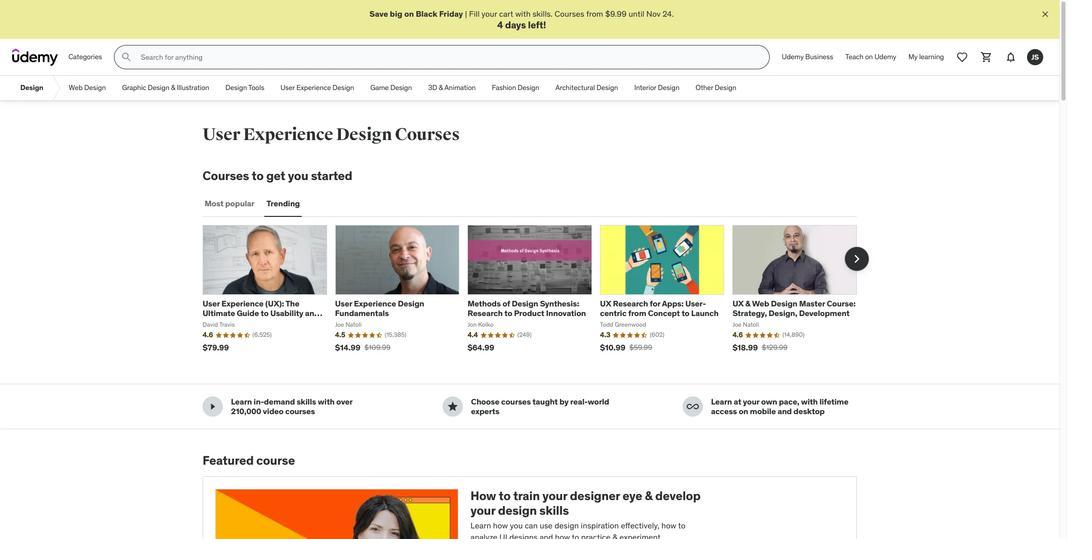 Task type: vqa. For each thing, say whether or not it's contained in the screenshot.
the leftmost With
yes



Task type: locate. For each thing, give the bounding box(es) containing it.
1 vertical spatial you
[[510, 521, 523, 532]]

centric
[[600, 309, 627, 319]]

0 vertical spatial and
[[305, 309, 319, 319]]

2 horizontal spatial medium image
[[687, 401, 699, 413]]

my learning link
[[903, 45, 950, 69]]

0 horizontal spatial research
[[468, 309, 503, 319]]

effectively,
[[621, 521, 660, 532]]

user experience design
[[281, 83, 354, 92]]

0 horizontal spatial web
[[69, 83, 83, 92]]

&
[[171, 83, 175, 92], [439, 83, 443, 92], [746, 299, 751, 309], [645, 489, 653, 504], [613, 533, 618, 540]]

close image
[[1040, 9, 1051, 19]]

your inside learn at your own pace, with lifetime access on mobile and desktop
[[743, 397, 760, 407]]

0 horizontal spatial medium image
[[207, 401, 219, 413]]

practice
[[581, 533, 611, 540]]

1 medium image from the left
[[207, 401, 219, 413]]

product
[[514, 309, 544, 319]]

research inside ux research for apps: user- centric from concept to launch
[[613, 299, 648, 309]]

design down 'categories' dropdown button
[[84, 83, 106, 92]]

on inside save big on black friday | fill your cart with skills. courses from $9.99 until nov 24. 4 days left!
[[404, 9, 414, 19]]

medium image left 210,000 on the left of page
[[207, 401, 219, 413]]

learning
[[919, 52, 944, 61]]

how
[[471, 489, 496, 504]]

1 horizontal spatial from
[[628, 309, 646, 319]]

user for user experience design courses
[[203, 124, 240, 145]]

you up designs
[[510, 521, 523, 532]]

submit search image
[[121, 51, 133, 63]]

0 horizontal spatial with
[[318, 397, 335, 407]]

other
[[696, 83, 713, 92]]

1 horizontal spatial and
[[540, 533, 553, 540]]

use
[[540, 521, 553, 532]]

ux inside ux research for apps: user- centric from concept to launch
[[600, 299, 611, 309]]

ux for ux research for apps: user- centric from concept to launch
[[600, 299, 611, 309]]

design right graphic
[[148, 83, 169, 92]]

user for user experience design fundamentals
[[335, 299, 352, 309]]

2 vertical spatial and
[[540, 533, 553, 540]]

2 medium image from the left
[[447, 401, 459, 413]]

medium image left access
[[687, 401, 699, 413]]

& down inspiration
[[613, 533, 618, 540]]

1 vertical spatial and
[[778, 407, 792, 417]]

udemy
[[782, 52, 804, 61], [875, 52, 896, 61]]

design left tools
[[225, 83, 247, 92]]

2 horizontal spatial courses
[[555, 9, 584, 19]]

2 horizontal spatial ux
[[733, 299, 744, 309]]

ux research for apps: user- centric from concept to launch link
[[600, 299, 719, 319]]

0 vertical spatial skills
[[297, 397, 316, 407]]

udemy left business
[[782, 52, 804, 61]]

design up the can
[[498, 503, 537, 519]]

learn left 'at'
[[711, 397, 732, 407]]

0 vertical spatial design
[[498, 503, 537, 519]]

on inside learn at your own pace, with lifetime access on mobile and desktop
[[739, 407, 748, 417]]

experience for user experience design fundamentals
[[354, 299, 396, 309]]

user for user experience (ux): the ultimate guide to usability and ux
[[203, 299, 220, 309]]

1 horizontal spatial research
[[613, 299, 648, 309]]

you inside how to train your designer eye & develop your design skills learn how you can use design inspiration effectively, how to analyze ui designs and how to practice & experiment
[[510, 521, 523, 532]]

user experience design fundamentals link
[[335, 299, 424, 319]]

ux right launch
[[733, 299, 744, 309]]

medium image for learn in-demand skills with over 210,000 video courses
[[207, 401, 219, 413]]

0 vertical spatial on
[[404, 9, 414, 19]]

teach on udemy
[[846, 52, 896, 61]]

ux research for apps: user- centric from concept to launch
[[600, 299, 719, 319]]

1 horizontal spatial on
[[739, 407, 748, 417]]

1 horizontal spatial udemy
[[875, 52, 896, 61]]

skills
[[297, 397, 316, 407], [539, 503, 569, 519]]

learn inside learn at your own pace, with lifetime access on mobile and desktop
[[711, 397, 732, 407]]

1 horizontal spatial courses
[[501, 397, 531, 407]]

and inside how to train your designer eye & develop your design skills learn how you can use design inspiration effectively, how to analyze ui designs and how to practice & experiment
[[540, 533, 553, 540]]

on
[[404, 9, 414, 19], [865, 52, 873, 61], [739, 407, 748, 417]]

0 horizontal spatial on
[[404, 9, 414, 19]]

design inside ux & web design master course: strategy, design, development
[[771, 299, 798, 309]]

1 horizontal spatial ux
[[600, 299, 611, 309]]

and inside "user experience (ux): the ultimate guide to usability and ux"
[[305, 309, 319, 319]]

demand
[[264, 397, 295, 407]]

next image
[[849, 251, 865, 267]]

design right of
[[512, 299, 538, 309]]

game design
[[370, 83, 412, 92]]

courses right skills.
[[555, 9, 584, 19]]

3 medium image from the left
[[687, 401, 699, 413]]

0 horizontal spatial skills
[[297, 397, 316, 407]]

left!
[[528, 19, 546, 31]]

user experience design link
[[272, 76, 362, 100]]

on right teach
[[865, 52, 873, 61]]

skills right "demand"
[[297, 397, 316, 407]]

fill
[[469, 9, 480, 19]]

learn left in-
[[231, 397, 252, 407]]

1 horizontal spatial design
[[555, 521, 579, 532]]

udemy left my on the right top of page
[[875, 52, 896, 61]]

& right 3d
[[439, 83, 443, 92]]

on right big
[[404, 9, 414, 19]]

udemy business
[[782, 52, 833, 61]]

0 horizontal spatial and
[[305, 309, 319, 319]]

0 horizontal spatial courses
[[203, 168, 249, 184]]

architectural
[[556, 83, 595, 92]]

to right guide
[[261, 309, 269, 319]]

learn up analyze
[[471, 521, 491, 532]]

with
[[515, 9, 531, 19], [318, 397, 335, 407], [801, 397, 818, 407]]

course:
[[827, 299, 856, 309]]

strategy,
[[733, 309, 767, 319]]

0 horizontal spatial you
[[288, 168, 308, 184]]

to left launch
[[682, 309, 690, 319]]

on left mobile
[[739, 407, 748, 417]]

user inside "user experience design fundamentals"
[[335, 299, 352, 309]]

how up "ui"
[[493, 521, 508, 532]]

your right "train"
[[543, 489, 567, 504]]

research inside methods of design synthesis: research to product innovation
[[468, 309, 503, 319]]

research left product
[[468, 309, 503, 319]]

1 horizontal spatial you
[[510, 521, 523, 532]]

how left practice
[[555, 533, 570, 540]]

your right the fill
[[482, 9, 497, 19]]

user inside "user experience (ux): the ultimate guide to usability and ux"
[[203, 299, 220, 309]]

your inside save big on black friday | fill your cart with skills. courses from $9.99 until nov 24. 4 days left!
[[482, 9, 497, 19]]

you right get at the top left
[[288, 168, 308, 184]]

world
[[588, 397, 609, 407]]

development
[[799, 309, 850, 319]]

design right architectural
[[597, 83, 618, 92]]

your right 'at'
[[743, 397, 760, 407]]

2 vertical spatial on
[[739, 407, 748, 417]]

design left master
[[771, 299, 798, 309]]

from
[[586, 9, 603, 19], [628, 309, 646, 319]]

experts
[[471, 407, 499, 417]]

learn for learn in-demand skills with over 210,000 video courses
[[231, 397, 252, 407]]

learn inside learn in-demand skills with over 210,000 video courses
[[231, 397, 252, 407]]

and right the own
[[778, 407, 792, 417]]

arrow pointing to subcategory menu links image
[[51, 76, 61, 100]]

how
[[493, 521, 508, 532], [662, 521, 676, 532], [555, 533, 570, 540]]

other design
[[696, 83, 736, 92]]

1 horizontal spatial learn
[[471, 521, 491, 532]]

skills up use
[[539, 503, 569, 519]]

courses down 3d
[[395, 124, 460, 145]]

design right use
[[555, 521, 579, 532]]

started
[[311, 168, 352, 184]]

design right fundamentals
[[398, 299, 424, 309]]

days
[[505, 19, 526, 31]]

ux right innovation
[[600, 299, 611, 309]]

ux & web design master course: strategy, design, development
[[733, 299, 856, 319]]

to inside methods of design synthesis: research to product innovation
[[505, 309, 512, 319]]

from inside save big on black friday | fill your cart with skills. courses from $9.99 until nov 24. 4 days left!
[[586, 9, 603, 19]]

with up days
[[515, 9, 531, 19]]

courses inside save big on black friday | fill your cart with skills. courses from $9.99 until nov 24. 4 days left!
[[555, 9, 584, 19]]

over
[[336, 397, 352, 407]]

your
[[482, 9, 497, 19], [743, 397, 760, 407], [543, 489, 567, 504], [471, 503, 495, 519]]

research left for
[[613, 299, 648, 309]]

js
[[1032, 53, 1039, 62]]

0 horizontal spatial courses
[[285, 407, 315, 417]]

design right interior
[[658, 83, 680, 92]]

0 horizontal spatial udemy
[[782, 52, 804, 61]]

user experience (ux): the ultimate guide to usability and ux
[[203, 299, 319, 328]]

synthesis:
[[540, 299, 579, 309]]

get
[[266, 168, 285, 184]]

3d & animation
[[428, 83, 476, 92]]

ux inside "user experience (ux): the ultimate guide to usability and ux"
[[203, 318, 214, 328]]

1 horizontal spatial medium image
[[447, 401, 459, 413]]

courses
[[501, 397, 531, 407], [285, 407, 315, 417]]

1 vertical spatial skills
[[539, 503, 569, 519]]

to left product
[[505, 309, 512, 319]]

designer
[[570, 489, 620, 504]]

ux left guide
[[203, 318, 214, 328]]

web
[[69, 83, 83, 92], [752, 299, 769, 309]]

wishlist image
[[956, 51, 968, 63]]

skills inside learn in-demand skills with over 210,000 video courses
[[297, 397, 316, 407]]

design down game
[[336, 124, 392, 145]]

0 vertical spatial from
[[586, 9, 603, 19]]

2 vertical spatial courses
[[203, 168, 249, 184]]

most
[[205, 199, 224, 209]]

medium image left experts
[[447, 401, 459, 413]]

|
[[465, 9, 467, 19]]

game
[[370, 83, 389, 92]]

train
[[513, 489, 540, 504]]

1 vertical spatial design
[[555, 521, 579, 532]]

courses left taught
[[501, 397, 531, 407]]

apps:
[[662, 299, 684, 309]]

innovation
[[546, 309, 586, 319]]

with right pace,
[[801, 397, 818, 407]]

research
[[613, 299, 648, 309], [468, 309, 503, 319]]

0 horizontal spatial learn
[[231, 397, 252, 407]]

design inside 'link'
[[84, 83, 106, 92]]

2 horizontal spatial on
[[865, 52, 873, 61]]

with left over
[[318, 397, 335, 407]]

medium image
[[207, 401, 219, 413], [447, 401, 459, 413], [687, 401, 699, 413]]

concept
[[648, 309, 680, 319]]

to
[[252, 168, 264, 184], [261, 309, 269, 319], [505, 309, 512, 319], [682, 309, 690, 319], [499, 489, 511, 504], [678, 521, 686, 532], [572, 533, 579, 540]]

courses to get you started
[[203, 168, 352, 184]]

with inside learn at your own pace, with lifetime access on mobile and desktop
[[801, 397, 818, 407]]

0 horizontal spatial ux
[[203, 318, 214, 328]]

courses right video
[[285, 407, 315, 417]]

0 vertical spatial web
[[69, 83, 83, 92]]

learn
[[231, 397, 252, 407], [711, 397, 732, 407], [471, 521, 491, 532]]

how right effectively,
[[662, 521, 676, 532]]

& left design,
[[746, 299, 751, 309]]

1 vertical spatial from
[[628, 309, 646, 319]]

1 horizontal spatial skills
[[539, 503, 569, 519]]

1 udemy from the left
[[782, 52, 804, 61]]

design left arrow pointing to subcategory menu links image at top left
[[20, 83, 43, 92]]

with inside save big on black friday | fill your cart with skills. courses from $9.99 until nov 24. 4 days left!
[[515, 9, 531, 19]]

develop
[[655, 489, 701, 504]]

0 horizontal spatial from
[[586, 9, 603, 19]]

1 horizontal spatial courses
[[395, 124, 460, 145]]

from left for
[[628, 309, 646, 319]]

guide
[[237, 309, 259, 319]]

graphic design & illustration link
[[114, 76, 217, 100]]

and
[[305, 309, 319, 319], [778, 407, 792, 417], [540, 533, 553, 540]]

ux inside ux & web design master course: strategy, design, development
[[733, 299, 744, 309]]

2 horizontal spatial learn
[[711, 397, 732, 407]]

1 vertical spatial web
[[752, 299, 769, 309]]

1 horizontal spatial with
[[515, 9, 531, 19]]

from left $9.99
[[586, 9, 603, 19]]

own
[[761, 397, 777, 407]]

web design link
[[61, 76, 114, 100]]

0 vertical spatial courses
[[555, 9, 584, 19]]

2 horizontal spatial with
[[801, 397, 818, 407]]

in-
[[254, 397, 264, 407]]

1 horizontal spatial web
[[752, 299, 769, 309]]

to right how
[[499, 489, 511, 504]]

learn at your own pace, with lifetime access on mobile and desktop
[[711, 397, 849, 417]]

24.
[[663, 9, 674, 19]]

courses
[[555, 9, 584, 19], [395, 124, 460, 145], [203, 168, 249, 184]]

courses up most popular
[[203, 168, 249, 184]]

you
[[288, 168, 308, 184], [510, 521, 523, 532]]

2 horizontal spatial and
[[778, 407, 792, 417]]

experience inside "user experience design fundamentals"
[[354, 299, 396, 309]]

desktop
[[794, 407, 825, 417]]

until
[[629, 9, 645, 19]]

and down use
[[540, 533, 553, 540]]

experience inside "user experience (ux): the ultimate guide to usability and ux"
[[221, 299, 264, 309]]

to inside "user experience (ux): the ultimate guide to usability and ux"
[[261, 309, 269, 319]]

and right the
[[305, 309, 319, 319]]

your up analyze
[[471, 503, 495, 519]]

fashion design link
[[484, 76, 547, 100]]

interior design
[[634, 83, 680, 92]]



Task type: describe. For each thing, give the bounding box(es) containing it.
Search for anything text field
[[139, 49, 757, 66]]

user-
[[685, 299, 706, 309]]

with inside learn in-demand skills with over 210,000 video courses
[[318, 397, 335, 407]]

methods of design synthesis: research to product innovation link
[[468, 299, 586, 319]]

design link
[[12, 76, 51, 100]]

1 vertical spatial on
[[865, 52, 873, 61]]

graphic design & illustration
[[122, 83, 209, 92]]

friday
[[439, 9, 463, 19]]

launch
[[691, 309, 719, 319]]

experiment
[[620, 533, 661, 540]]

eye
[[623, 489, 642, 504]]

for
[[650, 299, 660, 309]]

courses inside learn in-demand skills with over 210,000 video courses
[[285, 407, 315, 417]]

design left game
[[333, 83, 354, 92]]

can
[[525, 521, 538, 532]]

learn for learn at your own pace, with lifetime access on mobile and desktop
[[711, 397, 732, 407]]

access
[[711, 407, 737, 417]]

design right game
[[390, 83, 412, 92]]

trending button
[[265, 192, 302, 216]]

udemy image
[[12, 49, 58, 66]]

featured course
[[203, 453, 295, 469]]

js link
[[1023, 45, 1048, 69]]

to left practice
[[572, 533, 579, 540]]

4
[[497, 19, 503, 31]]

to left get at the top left
[[252, 168, 264, 184]]

& inside ux & web design master course: strategy, design, development
[[746, 299, 751, 309]]

notifications image
[[1005, 51, 1017, 63]]

skills inside how to train your designer eye & develop your design skills learn how you can use design inspiration effectively, how to analyze ui designs and how to practice & experiment
[[539, 503, 569, 519]]

0 horizontal spatial design
[[498, 503, 537, 519]]

210,000
[[231, 407, 261, 417]]

web inside web design 'link'
[[69, 83, 83, 92]]

graphic
[[122, 83, 146, 92]]

learn inside how to train your designer eye & develop your design skills learn how you can use design inspiration effectively, how to analyze ui designs and how to practice & experiment
[[471, 521, 491, 532]]

design right fashion
[[518, 83, 539, 92]]

3d & animation link
[[420, 76, 484, 100]]

ux for ux & web design master course: strategy, design, development
[[733, 299, 744, 309]]

taught
[[533, 397, 558, 407]]

to down the "develop"
[[678, 521, 686, 532]]

analyze
[[471, 533, 498, 540]]

web inside ux & web design master course: strategy, design, development
[[752, 299, 769, 309]]

design inside "user experience design fundamentals"
[[398, 299, 424, 309]]

architectural design link
[[547, 76, 626, 100]]

1 vertical spatial courses
[[395, 124, 460, 145]]

mobile
[[750, 407, 776, 417]]

trending
[[267, 199, 300, 209]]

from inside ux research for apps: user- centric from concept to launch
[[628, 309, 646, 319]]

designs
[[509, 533, 538, 540]]

animation
[[445, 83, 476, 92]]

cart
[[499, 9, 513, 19]]

user experience design courses
[[203, 124, 460, 145]]

& left "illustration"
[[171, 83, 175, 92]]

user experience (ux): the ultimate guide to usability and ux link
[[203, 299, 322, 328]]

my learning
[[909, 52, 944, 61]]

big
[[390, 9, 402, 19]]

design inside methods of design synthesis: research to product innovation
[[512, 299, 538, 309]]

architectural design
[[556, 83, 618, 92]]

learn in-demand skills with over 210,000 video courses
[[231, 397, 352, 417]]

business
[[805, 52, 833, 61]]

real-
[[570, 397, 588, 407]]

tools
[[248, 83, 264, 92]]

web design
[[69, 83, 106, 92]]

2 horizontal spatial how
[[662, 521, 676, 532]]

choose
[[471, 397, 500, 407]]

and inside learn at your own pace, with lifetime access on mobile and desktop
[[778, 407, 792, 417]]

design tools link
[[217, 76, 272, 100]]

carousel element
[[203, 225, 869, 360]]

& right eye on the bottom right
[[645, 489, 653, 504]]

design right other
[[715, 83, 736, 92]]

courses inside choose courses taught by real-world experts
[[501, 397, 531, 407]]

video
[[263, 407, 284, 417]]

design,
[[769, 309, 797, 319]]

medium image for learn at your own pace, with lifetime access on mobile and desktop
[[687, 401, 699, 413]]

featured
[[203, 453, 254, 469]]

nov
[[646, 9, 661, 19]]

fundamentals
[[335, 309, 389, 319]]

$9.99
[[605, 9, 627, 19]]

medium image for choose courses taught by real-world experts
[[447, 401, 459, 413]]

skills.
[[533, 9, 553, 19]]

shopping cart with 0 items image
[[981, 51, 993, 63]]

1 horizontal spatial how
[[555, 533, 570, 540]]

experience for user experience design courses
[[243, 124, 333, 145]]

choose courses taught by real-world experts
[[471, 397, 609, 417]]

methods of design synthesis: research to product innovation
[[468, 299, 586, 319]]

lifetime
[[820, 397, 849, 407]]

other design link
[[688, 76, 745, 100]]

ux & web design master course: strategy, design, development link
[[733, 299, 856, 319]]

inspiration
[[581, 521, 619, 532]]

categories
[[68, 52, 102, 61]]

the
[[286, 299, 299, 309]]

my
[[909, 52, 918, 61]]

interior design link
[[626, 76, 688, 100]]

0 vertical spatial you
[[288, 168, 308, 184]]

0 horizontal spatial how
[[493, 521, 508, 532]]

interior
[[634, 83, 656, 92]]

design tools
[[225, 83, 264, 92]]

teach
[[846, 52, 864, 61]]

most popular button
[[203, 192, 256, 216]]

udemy business link
[[776, 45, 839, 69]]

save big on black friday | fill your cart with skills. courses from $9.99 until nov 24. 4 days left!
[[370, 9, 674, 31]]

to inside ux research for apps: user- centric from concept to launch
[[682, 309, 690, 319]]

experience for user experience design
[[296, 83, 331, 92]]

user for user experience design
[[281, 83, 295, 92]]

design inside 'link'
[[597, 83, 618, 92]]

fashion design
[[492, 83, 539, 92]]

2 udemy from the left
[[875, 52, 896, 61]]

experience for user experience (ux): the ultimate guide to usability and ux
[[221, 299, 264, 309]]

ui
[[500, 533, 507, 540]]

ultimate
[[203, 309, 235, 319]]

save
[[370, 9, 388, 19]]

course
[[256, 453, 295, 469]]



